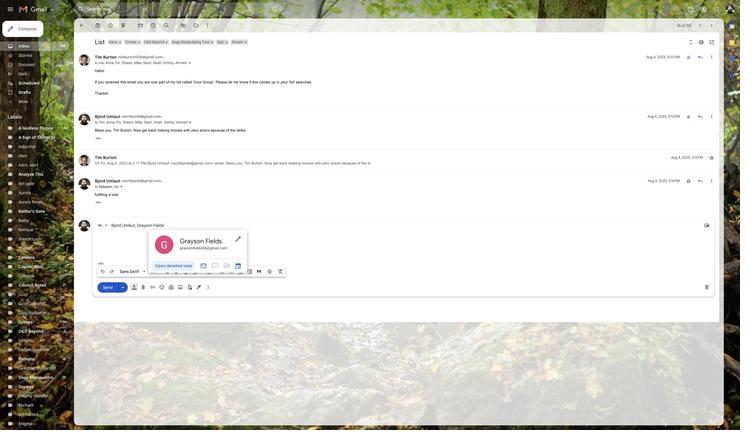 Task type: describe. For each thing, give the bounding box(es) containing it.
sean for umlaut
[[144, 120, 152, 125]]

move to image
[[180, 23, 186, 28]]

a sign of things to come link
[[19, 135, 68, 140]]

bjord right the type of response image
[[111, 223, 121, 228]]

group'.
[[203, 80, 215, 84]]

1 horizontal spatial the
[[362, 161, 367, 166]]

advanced search options image
[[268, 3, 280, 15]]

if
[[95, 80, 97, 84]]

starred
[[19, 53, 32, 58]]

council notes link
[[19, 283, 46, 288]]

delight for delight link
[[19, 339, 31, 344]]

candela
[[19, 255, 35, 261]]

aurora for aurora link
[[19, 191, 31, 196]]

labels heading
[[8, 115, 61, 120]]

beyond for d&d beyond button
[[152, 40, 164, 44]]

timburton1006@gmail.com
[[119, 55, 162, 59]]

thanks!
[[95, 91, 108, 96]]

0 vertical spatial bless
[[95, 128, 104, 133]]

italic ‪(⌘i)‬ image
[[174, 269, 180, 275]]

on fri, aug 4, 2023 at 2:11 pm bjord umlaut <sicritbjordd@gmail.com> wrote: bless you, tim burton. now get back making movies with zero actors because of the st
[[95, 161, 371, 166]]

list containing tim burton
[[74, 49, 717, 302]]

146
[[60, 44, 66, 48]]

analyze this link
[[19, 172, 44, 177]]

council
[[19, 283, 34, 288]]

cozy for cozy dewdrop
[[19, 302, 28, 307]]

2:11
[[133, 161, 140, 166]]

to for to tim , anna , fin , shawn , mike , sean , noah , ximmy , ahmed
[[95, 120, 98, 125]]

art-gate link
[[19, 181, 34, 187]]

pm
[[141, 161, 146, 166]]

> for to tim , anna , fin , shawn , mike , sean , noah , ximmy , ahmed
[[160, 115, 162, 119]]

0 vertical spatial actors
[[200, 128, 210, 133]]

fin for tim burton
[[115, 61, 120, 65]]

aug for aug 4, 2023, 3:10 pm
[[648, 115, 654, 119]]

2 vertical spatial me
[[114, 185, 119, 189]]

sign
[[22, 135, 31, 140]]

searches.
[[296, 80, 312, 84]]

idea
[[34, 265, 42, 270]]

back to inbox image
[[79, 23, 84, 28]]

snooze image
[[150, 23, 156, 28]]

d&d beyond for d&d beyond link
[[19, 329, 43, 335]]

to grayson , me
[[95, 185, 119, 189]]

aug 4, 2023, 3:00 pm cell
[[647, 54, 680, 60]]

dreamy wander link
[[19, 394, 48, 399]]

d&d for d&d beyond button
[[144, 40, 151, 44]]

sicritbjordd@gmail.com for to grayson , me
[[123, 179, 160, 183]]

breeze lush link
[[19, 237, 41, 242]]

numbered list ‪(⌘⇧7)‬ image
[[219, 269, 225, 275]]

inbox for the inbox link
[[19, 44, 29, 49]]

1 vertical spatial with
[[315, 161, 321, 166]]

1 horizontal spatial now
[[265, 161, 272, 166]]

d&d beyond link
[[19, 329, 43, 335]]

ballsy
[[19, 218, 29, 224]]

sans serif option
[[119, 269, 142, 275]]

betrayal
[[19, 228, 34, 233]]

1 for baldur's gate
[[65, 209, 66, 214]]

Not starred checkbox
[[686, 178, 692, 184]]

tim up show trimmed content image in the top left of the page
[[99, 120, 105, 125]]

1 horizontal spatial you,
[[236, 161, 243, 166]]

time for dogs manipulating time "button"
[[202, 40, 210, 44]]

archive image
[[95, 23, 101, 28]]

delight sunshine
[[19, 348, 49, 353]]

'cool
[[193, 80, 202, 84]]

scheduled
[[19, 81, 40, 86]]

demons link
[[19, 357, 34, 362]]

of inside labels navigation
[[32, 135, 36, 140]]

0 vertical spatial me
[[99, 61, 104, 65]]

aug for aug 4, 2023, 3:00 pm
[[647, 55, 653, 59]]

2 vertical spatial >
[[160, 179, 162, 183]]

Message Body text field
[[97, 233, 710, 258]]

1 horizontal spatial movies
[[302, 161, 314, 166]]

2023, for 3:14 pm
[[659, 179, 668, 183]]

umlaut right the type of response image
[[122, 223, 135, 228]]

strikethrough ‪(⌘⇧x)‬ image
[[267, 269, 273, 275]]

capital idea
[[19, 265, 42, 270]]

4, for aug 4, 2023, 3:14 pm
[[655, 179, 658, 183]]

cozy radiance
[[19, 311, 46, 316]]

0 vertical spatial making
[[157, 128, 169, 133]]

fin for bjord umlaut
[[116, 120, 121, 125]]

analyze this
[[19, 172, 44, 177]]

more image
[[205, 23, 211, 28]]

snoozed
[[19, 62, 35, 67]]

remove formatting ‪(⌘\)‬ image
[[278, 269, 283, 275]]

1 horizontal spatial because
[[342, 161, 356, 166]]

insert link ‪(⌘k)‬ image
[[150, 285, 156, 291]]

2023, for 3:10 pm
[[659, 115, 668, 119]]

of right 56
[[682, 23, 685, 28]]

my
[[171, 80, 176, 84]]

lush
[[32, 237, 41, 242]]

notes
[[35, 283, 46, 288]]

1 vertical spatial me
[[233, 80, 239, 84]]

2 vertical spatial <
[[121, 179, 123, 183]]

epic
[[217, 40, 224, 44]]

'list'
[[289, 80, 295, 84]]

1 horizontal spatial actors
[[331, 161, 341, 166]]

art-gate
[[19, 181, 34, 187]]

2 this from the left
[[252, 80, 258, 84]]

dogs for dogs manipulating time link
[[19, 376, 29, 381]]

1 vertical spatial show trimmed content image
[[97, 263, 104, 266]]

newer image
[[698, 23, 703, 28]]

<sicritbjordd@gmail.com>
[[170, 161, 214, 166]]

if you received this email you are now part of my list called 'cool group'. please let me know if this comes up in your 'list' searches.
[[95, 80, 313, 84]]

shawn for umlaut
[[123, 120, 133, 125]]

dreamy
[[19, 394, 33, 399]]

sans
[[120, 270, 129, 275]]

alert, alert
[[19, 163, 38, 168]]

collapse link
[[19, 274, 34, 279]]

0 horizontal spatial back
[[148, 128, 156, 133]]

come
[[56, 135, 68, 140]]

on
[[95, 161, 100, 166]]

labels
[[8, 115, 22, 120]]

umlaut right pm
[[157, 161, 169, 166]]

aug 4, 2023, 3:10 pm cell
[[648, 114, 680, 120]]

aurora petals link
[[19, 200, 43, 205]]

beyond for d&d beyond link
[[29, 329, 43, 335]]

4
[[64, 126, 66, 130]]

dreamy wander
[[19, 394, 48, 399]]

received
[[105, 80, 119, 84]]

21 for council notes
[[63, 283, 66, 288]]

now
[[151, 80, 158, 84]]

gate
[[26, 181, 34, 187]]

1 for analyze this
[[65, 172, 66, 177]]

ximmy for bjord umlaut
[[164, 120, 174, 125]]

insert photo image
[[178, 285, 183, 291]]

aurora petals
[[19, 200, 43, 205]]

dogs for dogs manipulating time "button"
[[172, 40, 180, 44]]

underline ‪(⌘u)‬ image
[[183, 270, 189, 275]]

tim burton cell
[[95, 55, 164, 60]]

0 vertical spatial because
[[211, 128, 225, 133]]

fri,
[[101, 161, 106, 166]]

crimes button
[[124, 40, 137, 45]]

0 horizontal spatial get
[[142, 128, 147, 133]]

noah for bjord umlaut
[[154, 120, 162, 125]]

1 you from the left
[[98, 80, 104, 84]]

burton for tim burton
[[103, 155, 117, 160]]

alert,
[[19, 163, 28, 168]]

1 for capital idea
[[65, 265, 66, 269]]

to for to grayson , me
[[95, 185, 98, 189]]

0 vertical spatial movies
[[171, 128, 182, 133]]

delight for delight sunshine
[[19, 348, 31, 353]]

more button
[[0, 97, 69, 106]]

0 vertical spatial burton.
[[120, 128, 132, 133]]

ahmed for burton
[[175, 61, 187, 65]]

attach files image
[[141, 285, 146, 291]]

to for to me , anna , fin , shawn , mike , sean , noah , ximmy , ahmed
[[95, 61, 98, 65]]

at
[[129, 161, 132, 166]]

inbox link
[[19, 44, 29, 49]]

1 vertical spatial enchanted
[[19, 413, 38, 418]]

delete image
[[120, 23, 126, 28]]

bjord right pm
[[147, 161, 156, 166]]

4, for aug 4, 2023, 3:12 pm
[[679, 155, 682, 160]]

a sign of things to come
[[19, 135, 68, 140]]

to me , anna , fin , shawn , mike , sean , noah , ximmy , ahmed
[[95, 61, 187, 65]]

drafts link
[[19, 90, 31, 95]]

tim up on
[[95, 155, 102, 160]]

cozy for cozy link at the left bottom of page
[[19, 292, 28, 298]]

bless you, tim burton. now get back making movies with zero actors because of the strike.
[[95, 128, 247, 133]]

0 vertical spatial dewdrop
[[29, 302, 45, 307]]

bjord up show trimmed content image in the top left of the page
[[95, 114, 105, 119]]

list
[[95, 38, 105, 46]]

0 vertical spatial zero
[[191, 128, 199, 133]]

bjord umlaut cell for to grayson , me
[[95, 179, 162, 184]]

crimes for crimes "link"
[[19, 320, 32, 325]]

Search mail text field
[[87, 6, 255, 12]]

56
[[677, 23, 681, 28]]

4, for aug 4, 2023, 3:00 pm
[[654, 55, 657, 59]]

st
[[368, 161, 371, 166]]

tim burton < timburton1006@gmail.com >
[[95, 55, 164, 60]]

burton for tim burton < timburton1006@gmail.com >
[[103, 55, 117, 60]]

candela link
[[19, 255, 35, 261]]

0 vertical spatial with
[[183, 128, 190, 133]]

show details image for to grayson , me
[[120, 185, 123, 189]]

support image
[[688, 6, 695, 13]]

information card element
[[149, 230, 247, 273]]

stream
[[232, 40, 243, 44]]

to tim , anna , fin , shawn , mike , sean , noah , ximmy , ahmed
[[95, 120, 187, 125]]

tim burton
[[95, 155, 117, 160]]

formatting options toolbar
[[97, 267, 286, 277]]

more send options image
[[120, 285, 126, 291]]

222
[[686, 23, 692, 28]]

betrayal link
[[19, 228, 34, 233]]

1 horizontal spatial making
[[289, 161, 301, 166]]

3
[[64, 330, 66, 334]]

bjord umlaut cell for ,
[[95, 114, 162, 119]]

ximmy for tim burton
[[163, 61, 174, 65]]

1 vertical spatial back
[[280, 161, 288, 166]]

things
[[37, 135, 50, 140]]

0 vertical spatial show trimmed content image
[[95, 201, 102, 204]]

settings image
[[701, 6, 707, 13]]

1 vertical spatial dewdrop
[[19, 366, 35, 372]]

more
[[19, 99, 28, 104]]

4, for aug 4, 2023, 3:10 pm
[[655, 115, 658, 119]]

green star image
[[686, 114, 692, 120]]



Task type: locate. For each thing, give the bounding box(es) containing it.
back
[[148, 128, 156, 133], [280, 161, 288, 166]]

manipulating inside dogs manipulating time "button"
[[181, 40, 201, 44]]

anna for umlaut
[[106, 120, 114, 125]]

dogs inside "button"
[[172, 40, 180, 44]]

0 vertical spatial aurora
[[19, 191, 31, 196]]

0 vertical spatial alert
[[19, 154, 27, 159]]

0 vertical spatial sicritbjordd@gmail.com
[[123, 115, 160, 119]]

show trimmed content image
[[95, 137, 102, 140]]

enchanted up dogs manipulating time link
[[36, 366, 56, 372]]

1 vertical spatial fin
[[116, 120, 121, 125]]

1 bjord umlaut < sicritbjordd@gmail.com > from the top
[[95, 114, 162, 119]]

show details image right "to grayson , me"
[[120, 185, 123, 189]]

time inside "button"
[[202, 40, 210, 44]]

3 cozy from the top
[[19, 311, 28, 316]]

dogs inside labels navigation
[[19, 376, 29, 381]]

noah for tim burton
[[153, 61, 161, 65]]

main menu image
[[7, 6, 14, 13]]

enchant link
[[19, 403, 34, 409]]

2 burton from the top
[[103, 155, 117, 160]]

called
[[182, 80, 192, 84]]

0 horizontal spatial the
[[230, 128, 236, 133]]

1 horizontal spatial burton.
[[252, 161, 264, 166]]

1 horizontal spatial dogs
[[172, 40, 180, 44]]

dogs manipulating time
[[172, 40, 210, 44], [19, 376, 66, 381]]

1 horizontal spatial dogs manipulating time
[[172, 40, 210, 44]]

1 aurora from the top
[[19, 191, 31, 196]]

aug 4, 2023, 3:14 pm cell
[[648, 178, 680, 184]]

0 horizontal spatial burton.
[[120, 128, 132, 133]]

d&d beyond for d&d beyond button
[[144, 40, 164, 44]]

to
[[95, 61, 98, 65], [95, 120, 98, 125], [51, 135, 55, 140], [95, 185, 98, 189]]

know
[[240, 80, 248, 84]]

d&d beyond inside button
[[144, 40, 164, 44]]

1 vertical spatial because
[[342, 161, 356, 166]]

breeze
[[19, 237, 31, 242]]

aurora down aurora link
[[19, 200, 31, 205]]

0 vertical spatial sean
[[143, 61, 151, 65]]

labels navigation
[[0, 19, 74, 431]]

me up hello!
[[99, 61, 104, 65]]

aug left '3:12 pm'
[[672, 155, 678, 160]]

inbox up starred
[[19, 44, 29, 49]]

delight down d&d beyond link
[[19, 339, 31, 344]]

not starred image for aug 4, 2023, 3:14 pm
[[686, 178, 692, 184]]

1 vertical spatial alert
[[29, 163, 38, 168]]

burton up fri,
[[103, 155, 117, 160]]

2023, for 3:12 pm
[[682, 155, 691, 160]]

dewdrop enchanted
[[19, 366, 56, 372]]

d&d beyond button
[[143, 40, 165, 45]]

baldur's
[[19, 209, 35, 214]]

show details image
[[189, 121, 192, 124], [120, 185, 123, 189]]

a godless throne
[[19, 126, 53, 131]]

d&d up timburton1006@gmail.com
[[144, 40, 151, 44]]

0 vertical spatial now
[[134, 128, 141, 133]]

manipulating down labels 'image'
[[181, 40, 201, 44]]

1 horizontal spatial zero
[[322, 161, 330, 166]]

alert up alert,
[[19, 154, 27, 159]]

aug left "3:00 pm"
[[647, 55, 653, 59]]

show trimmed content image up undo ‪(⌘z)‬ icon
[[97, 263, 104, 266]]

enchanted down enchant
[[19, 413, 38, 418]]

cozy dewdrop
[[19, 302, 45, 307]]

manipulating inside labels navigation
[[30, 376, 55, 381]]

baldur's gate link
[[19, 209, 45, 214]]

2023, inside 'cell'
[[659, 179, 668, 183]]

0 vertical spatial dogs
[[172, 40, 180, 44]]

me up task
[[114, 185, 119, 189]]

< for me
[[118, 55, 119, 59]]

4, inside 'cell'
[[655, 179, 658, 183]]

sean for burton
[[143, 61, 151, 65]]

2023,
[[658, 55, 666, 59], [659, 115, 668, 119], [682, 155, 691, 160], [659, 179, 668, 183]]

0 vertical spatial time
[[202, 40, 210, 44]]

1 vertical spatial making
[[289, 161, 301, 166]]

0 horizontal spatial beyond
[[29, 329, 43, 335]]

d&d inside labels navigation
[[19, 329, 27, 335]]

aug left 3:10 pm
[[648, 115, 654, 119]]

bjord umlaut < sicritbjordd@gmail.com > for to grayson , me
[[95, 179, 162, 184]]

insert signature image
[[196, 285, 202, 291]]

1 right this
[[65, 172, 66, 177]]

inbox inside "button"
[[109, 40, 118, 44]]

14
[[63, 320, 66, 325]]

1 for a sign of things to come
[[65, 135, 66, 140]]

aurora link
[[19, 191, 31, 196]]

1 vertical spatial crimes
[[19, 320, 32, 325]]

to up show trimmed content image in the top left of the page
[[95, 120, 98, 125]]

comes
[[259, 80, 270, 84]]

crimes inside the crimes "button"
[[125, 40, 136, 44]]

because
[[211, 128, 225, 133], [342, 161, 356, 166]]

1 right idea
[[65, 265, 66, 269]]

blue star image
[[686, 54, 692, 60]]

bjord umlaut cell down "at" in the left of the page
[[95, 179, 162, 184]]

1 vertical spatial time
[[56, 376, 66, 381]]

burton
[[103, 55, 117, 60], [103, 155, 117, 160]]

1 horizontal spatial time
[[202, 40, 210, 44]]

1 horizontal spatial d&d
[[144, 40, 151, 44]]

anna for burton
[[106, 61, 114, 65]]

sans serif
[[120, 270, 139, 275]]

starred link
[[19, 53, 32, 58]]

collapse
[[19, 274, 34, 279]]

1 vertical spatial movies
[[302, 161, 314, 166]]

4, left 3:10 pm
[[655, 115, 658, 119]]

manipulating down dewdrop enchanted
[[30, 376, 55, 381]]

report spam image
[[108, 23, 113, 28]]

0 horizontal spatial d&d beyond
[[19, 329, 43, 335]]

2 bjord umlaut < sicritbjordd@gmail.com > from the top
[[95, 179, 162, 184]]

tim down to tim , anna , fin , shawn , mike , sean , noah , ximmy , ahmed
[[113, 128, 119, 133]]

1 horizontal spatial alert
[[29, 163, 38, 168]]

1 horizontal spatial grayson
[[137, 223, 152, 228]]

1 vertical spatial zero
[[322, 161, 330, 166]]

time for dogs manipulating time link
[[56, 376, 66, 381]]

Not starred checkbox
[[709, 155, 715, 161]]

tim up hello!
[[95, 55, 102, 60]]

inbox for inbox "button"
[[109, 40, 118, 44]]

1 vertical spatial dogs
[[19, 376, 29, 381]]

cozy up crimes "link"
[[19, 311, 28, 316]]

umlaut up "to grayson , me"
[[106, 179, 120, 184]]

beyond down crimes "link"
[[29, 329, 43, 335]]

1 for dreams
[[65, 385, 66, 390]]

2 aurora from the top
[[19, 200, 31, 205]]

0 horizontal spatial crimes
[[19, 320, 32, 325]]

beyond inside labels navigation
[[29, 329, 43, 335]]

3:10 pm
[[668, 115, 680, 119]]

5 1 from the top
[[65, 265, 66, 269]]

2 cozy from the top
[[19, 302, 28, 307]]

0 vertical spatial manipulating
[[181, 40, 201, 44]]

cozy down council
[[19, 292, 28, 298]]

list
[[74, 49, 717, 302]]

0 vertical spatial beyond
[[152, 40, 164, 44]]

gate
[[36, 209, 45, 214]]

aurora down "art-gate" link
[[19, 191, 31, 196]]

d&d beyond inside labels navigation
[[19, 329, 43, 335]]

inbox button
[[108, 40, 118, 45]]

1 up 6
[[65, 81, 66, 85]]

list
[[177, 80, 181, 84]]

0 horizontal spatial grayson
[[99, 185, 112, 189]]

0 horizontal spatial me
[[99, 61, 104, 65]]

show details image
[[188, 61, 191, 65]]

d&d inside button
[[144, 40, 151, 44]]

inbox right list
[[109, 40, 118, 44]]

dogs manipulating time link
[[19, 376, 66, 381]]

0 vertical spatial a
[[19, 126, 21, 131]]

1 horizontal spatial manipulating
[[181, 40, 201, 44]]

2 21 from the top
[[63, 283, 66, 288]]

time left the epic 'button'
[[202, 40, 210, 44]]

inbox inside labels navigation
[[19, 44, 29, 49]]

2023, for 3:00 pm
[[658, 55, 666, 59]]

d&d beyond down crimes "link"
[[19, 329, 43, 335]]

council notes
[[19, 283, 46, 288]]

indent more ‪(⌘])‬ image
[[247, 269, 253, 275]]

of left my
[[166, 80, 169, 84]]

you right if
[[98, 80, 104, 84]]

1 21 from the top
[[63, 256, 66, 260]]

0 horizontal spatial making
[[157, 128, 169, 133]]

1 bjord umlaut cell from the top
[[95, 114, 162, 119]]

redo ‪(⌘y)‬ image
[[109, 269, 115, 275]]

1 burton from the top
[[103, 55, 117, 60]]

1 vertical spatial get
[[273, 161, 279, 166]]

1 this from the left
[[120, 80, 126, 84]]

bjord umlaut cell
[[95, 114, 162, 119], [95, 179, 162, 184]]

1 vertical spatial actors
[[331, 161, 341, 166]]

delight
[[19, 339, 31, 344], [19, 348, 31, 353]]

indent less ‪(⌘[)‬ image
[[238, 269, 244, 275]]

undo ‪(⌘z)‬ image
[[100, 269, 106, 275]]

4, left '3:12 pm'
[[679, 155, 682, 160]]

epic button
[[216, 40, 225, 45]]

send button
[[97, 283, 118, 293]]

1 horizontal spatial back
[[280, 161, 288, 166]]

time
[[202, 40, 210, 44], [56, 376, 66, 381]]

3:14 pm
[[669, 179, 680, 183]]

1 sicritbjordd@gmail.com from the top
[[123, 115, 160, 119]]

with
[[183, 128, 190, 133], [315, 161, 321, 166]]

crimes inside labels navigation
[[19, 320, 32, 325]]

dogs right d&d beyond button
[[172, 40, 180, 44]]

older image
[[709, 23, 715, 28]]

d&d up delight link
[[19, 329, 27, 335]]

2 a from the top
[[19, 135, 21, 140]]

2 bjord umlaut cell from the top
[[95, 179, 162, 184]]

drafts
[[19, 90, 31, 95]]

> inside tim burton < timburton1006@gmail.com >
[[162, 55, 164, 59]]

throne
[[39, 126, 53, 131]]

1 for scheduled
[[65, 81, 66, 85]]

time inside labels navigation
[[56, 376, 66, 381]]

1 right gate
[[65, 209, 66, 214]]

dogs up dreams at the left bottom
[[19, 376, 29, 381]]

of left strike.
[[226, 128, 229, 133]]

0 vertical spatial cozy
[[19, 292, 28, 298]]

1 cozy from the top
[[19, 292, 28, 298]]

0 horizontal spatial with
[[183, 128, 190, 133]]

1 vertical spatial mike
[[135, 120, 142, 125]]

dewdrop up radiance
[[29, 302, 45, 307]]

1 vertical spatial grayson
[[137, 223, 152, 228]]

< down 2023
[[121, 179, 123, 183]]

sent
[[19, 71, 27, 77]]

1 horizontal spatial inbox
[[109, 40, 118, 44]]

search mail image
[[76, 4, 86, 14]]

0 vertical spatial bjord umlaut cell
[[95, 114, 162, 119]]

gmail image
[[19, 3, 50, 15]]

cozy for cozy radiance
[[19, 311, 28, 316]]

1 vertical spatial aurora
[[19, 200, 31, 205]]

tab list
[[724, 19, 740, 410]]

mike for burton
[[134, 61, 142, 65]]

d&d for d&d beyond link
[[19, 329, 27, 335]]

ahmed left show details icon
[[175, 61, 187, 65]]

a left godless
[[19, 126, 21, 131]]

0 vertical spatial crimes
[[125, 40, 136, 44]]

ahmed
[[175, 61, 187, 65], [176, 120, 187, 125]]

ximmy up bless you, tim burton. now get back making movies with zero actors because of the strike.
[[164, 120, 174, 125]]

d&d
[[144, 40, 151, 44], [19, 329, 27, 335]]

sent link
[[19, 71, 27, 77]]

0 vertical spatial anna
[[106, 61, 114, 65]]

3 1 from the top
[[65, 172, 66, 177]]

0 vertical spatial ximmy
[[163, 61, 174, 65]]

sicritbjordd@gmail.com for ,
[[123, 115, 160, 119]]

scheduled link
[[19, 81, 40, 86]]

demons
[[19, 357, 34, 362]]

1 vertical spatial shawn
[[123, 120, 133, 125]]

inbox
[[109, 40, 118, 44], [19, 44, 29, 49]]

dogs manipulating time inside labels navigation
[[19, 376, 66, 381]]

1 vertical spatial the
[[362, 161, 367, 166]]

breeze lush
[[19, 237, 41, 242]]

shawn for burton
[[122, 61, 132, 65]]

1 vertical spatial >
[[160, 115, 162, 119]]

a for a godless throne
[[19, 126, 21, 131]]

> for to me , anna , fin , shawn , mike , sean , noah , ximmy , ahmed
[[162, 55, 164, 59]]

sicritbjordd@gmail.com
[[123, 115, 160, 119], [123, 179, 160, 183]]

None search field
[[74, 2, 282, 16]]

2 you from the left
[[137, 80, 143, 84]]

to left come
[[51, 135, 55, 140]]

6
[[64, 90, 66, 95]]

4,
[[654, 55, 657, 59], [655, 115, 658, 119], [679, 155, 682, 160], [115, 161, 118, 166], [655, 179, 658, 183]]

beyond
[[152, 40, 164, 44], [29, 329, 43, 335]]

show details image up bless you, tim burton. now get back making movies with zero actors because of the strike.
[[189, 121, 192, 124]]

aug
[[647, 55, 653, 59], [648, 115, 654, 119], [672, 155, 678, 160], [107, 161, 114, 166], [648, 179, 654, 183]]

ximmy up my
[[163, 61, 174, 65]]

bulleted list ‪(⌘⇧8)‬ image
[[228, 269, 234, 275]]

type of response image
[[97, 223, 103, 229]]

< down inbox "button"
[[118, 55, 119, 59]]

aug 4, 2023, 3:12 pm cell
[[672, 155, 703, 161]]

quote ‪(⌘⇧9)‬ image
[[256, 269, 262, 275]]

1 horizontal spatial get
[[273, 161, 279, 166]]

manipulating for dogs manipulating time link
[[30, 376, 55, 381]]

alert, alert link
[[19, 163, 38, 168]]

adjective link
[[19, 144, 36, 150]]

ahmed for umlaut
[[176, 120, 187, 125]]

dogs manipulating time down dewdrop enchanted
[[19, 376, 66, 381]]

0 horizontal spatial you,
[[105, 128, 112, 133]]

3:00 pm
[[667, 55, 680, 59]]

0 vertical spatial dogs manipulating time
[[172, 40, 210, 44]]

bless
[[95, 128, 104, 133], [226, 161, 235, 166]]

< up to tim , anna , fin , shawn , mike , sean , noah , ximmy , ahmed
[[121, 115, 123, 119]]

1 horizontal spatial show details image
[[189, 121, 192, 124]]

grayson left fields
[[137, 223, 152, 228]]

bjord umlaut < sicritbjordd@gmail.com > down "at" in the left of the page
[[95, 179, 162, 184]]

if
[[249, 80, 251, 84]]

toggle confidential mode image
[[187, 285, 193, 291]]

the left st
[[362, 161, 367, 166]]

2 1 from the top
[[65, 135, 66, 140]]

aug inside 'cell'
[[648, 179, 654, 183]]

a
[[19, 126, 21, 131], [19, 135, 21, 140]]

grayson
[[99, 185, 112, 189], [137, 223, 152, 228]]

1 vertical spatial a
[[19, 135, 21, 140]]

not starred image
[[709, 155, 715, 161], [686, 178, 692, 184]]

< for tim
[[121, 115, 123, 119]]

0 vertical spatial delight
[[19, 339, 31, 344]]

2 sicritbjordd@gmail.com from the top
[[123, 179, 160, 183]]

0 horizontal spatial d&d
[[19, 329, 27, 335]]

21 for candela
[[63, 256, 66, 260]]

noah down timburton1006@gmail.com
[[153, 61, 161, 65]]

umlaut down thanks! on the top left of the page
[[106, 114, 120, 119]]

1 vertical spatial not starred image
[[686, 178, 692, 184]]

1 horizontal spatial d&d beyond
[[144, 40, 164, 44]]

bless up show trimmed content image in the top left of the page
[[95, 128, 104, 133]]

0 vertical spatial ahmed
[[175, 61, 187, 65]]

1 vertical spatial bjord umlaut < sicritbjordd@gmail.com >
[[95, 179, 162, 184]]

this left email
[[120, 80, 126, 84]]

burton down inbox "button"
[[103, 55, 117, 60]]

0 horizontal spatial time
[[56, 376, 66, 381]]

cozy link
[[19, 292, 28, 298]]

1 delight from the top
[[19, 339, 31, 344]]

delight sunshine link
[[19, 348, 49, 353]]

capital idea link
[[19, 265, 42, 270]]

not starred image right '3:12 pm'
[[709, 155, 715, 161]]

aug for aug 4, 2023, 3:14 pm
[[648, 179, 654, 183]]

mark as unread image
[[138, 23, 143, 28]]

aug right fri,
[[107, 161, 114, 166]]

1 1 from the top
[[65, 81, 66, 85]]

2023, left '3:12 pm'
[[682, 155, 691, 160]]

enchanted link
[[19, 413, 38, 418]]

0 vertical spatial enchanted
[[36, 366, 56, 372]]

1 horizontal spatial you
[[137, 80, 143, 84]]

1 horizontal spatial bless
[[226, 161, 235, 166]]

compose button
[[2, 21, 44, 37]]

0 horizontal spatial alert
[[19, 154, 27, 159]]

dogs manipulating time inside "button"
[[172, 40, 210, 44]]

2023, left 3:14 pm
[[659, 179, 668, 183]]

of left st
[[357, 161, 360, 166]]

0 vertical spatial the
[[230, 128, 236, 133]]

sean down timburton1006@gmail.com
[[143, 61, 151, 65]]

1 vertical spatial dogs manipulating time
[[19, 376, 66, 381]]

beyond inside button
[[152, 40, 164, 44]]

cozy down cozy link at the left bottom of page
[[19, 302, 28, 307]]

beyond down snooze image
[[152, 40, 164, 44]]

sean up bless you, tim burton. now get back making movies with zero actors because of the strike.
[[144, 120, 152, 125]]

bjord umlaut , grayson fields
[[111, 223, 164, 228]]

to up "fulfilling"
[[95, 185, 98, 189]]

dreams link
[[19, 385, 34, 390]]

grayson up fulfilling a task
[[99, 185, 112, 189]]

dogs manipulating time down labels 'image'
[[172, 40, 210, 44]]

1 vertical spatial <
[[121, 115, 123, 119]]

a for a sign of things to come
[[19, 135, 21, 140]]

0 horizontal spatial this
[[120, 80, 126, 84]]

me right let
[[233, 80, 239, 84]]

bold ‪(⌘b)‬ image
[[165, 269, 170, 275]]

0 horizontal spatial bless
[[95, 128, 104, 133]]

crimes for the crimes "button" at the left top
[[125, 40, 136, 44]]

1 vertical spatial you,
[[236, 161, 243, 166]]

< inside tim burton < timburton1006@gmail.com >
[[118, 55, 119, 59]]

1 vertical spatial bless
[[226, 161, 235, 166]]

1 a from the top
[[19, 126, 21, 131]]

bjord umlaut < sicritbjordd@gmail.com > up to tim , anna , fin , shawn , mike , sean , noah , ximmy , ahmed
[[95, 114, 162, 119]]

dreams
[[19, 385, 34, 390]]

4, left 2023
[[115, 161, 118, 166]]

aurora for aurora petals
[[19, 200, 31, 205]]

green-star checkbox
[[686, 114, 692, 120]]

0 vertical spatial d&d beyond
[[144, 40, 164, 44]]

ximmy
[[163, 61, 174, 65], [164, 120, 174, 125]]

not starred image right 3:14 pm
[[686, 178, 692, 184]]

dewdrop down the 'demons'
[[19, 366, 35, 372]]

2 horizontal spatial me
[[233, 80, 239, 84]]

aug 4, 2023, 3:14 pm
[[648, 179, 680, 183]]

mike for umlaut
[[135, 120, 142, 125]]

4 1 from the top
[[65, 209, 66, 214]]

the
[[230, 128, 236, 133], [362, 161, 367, 166]]

show trimmed content image
[[95, 201, 102, 204], [97, 263, 104, 266]]

sicritbjordd@gmail.com up to tim , anna , fin , shawn , mike , sean , noah , ximmy , ahmed
[[123, 115, 160, 119]]

delight down delight link
[[19, 348, 31, 353]]

bjord umlaut < sicritbjordd@gmail.com > for ,
[[95, 114, 162, 119]]

tim right wrote:
[[244, 161, 251, 166]]

time down "18" in the bottom of the page
[[56, 376, 66, 381]]

not starred image for aug 4, 2023, 3:12 pm
[[709, 155, 715, 161]]

to inside labels navigation
[[51, 135, 55, 140]]

crimes up d&d beyond link
[[19, 320, 32, 325]]

1 vertical spatial show details image
[[120, 185, 123, 189]]

sicritbjordd@gmail.com down pm
[[123, 179, 160, 183]]

0 horizontal spatial dogs
[[19, 376, 29, 381]]

1 vertical spatial now
[[265, 161, 272, 166]]

1 vertical spatial 21
[[63, 283, 66, 288]]

let
[[228, 80, 232, 84]]

godless
[[22, 126, 38, 131]]

6 1 from the top
[[65, 385, 66, 390]]

insert files using drive image
[[168, 285, 174, 291]]

of right sign
[[32, 135, 36, 140]]

show details image for ,
[[189, 121, 192, 124]]

compose
[[19, 26, 37, 32]]

1 down 25
[[65, 385, 66, 390]]

d&d beyond down snooze image
[[144, 40, 164, 44]]

tim
[[95, 55, 102, 60], [99, 120, 105, 125], [113, 128, 119, 133], [95, 155, 102, 160], [244, 161, 251, 166]]

dogs manipulating time for dogs manipulating time "button"
[[172, 40, 210, 44]]

because left st
[[342, 161, 356, 166]]

1 vertical spatial noah
[[154, 120, 162, 125]]

4, left 3:14 pm
[[655, 179, 658, 183]]

discard draft ‪(⌘⇧d)‬ image
[[704, 285, 710, 291]]

1 vertical spatial delight
[[19, 348, 31, 353]]

show trimmed content image down "fulfilling"
[[95, 201, 102, 204]]

add to tasks image
[[163, 23, 169, 28]]

aug left 3:14 pm
[[648, 179, 654, 183]]

25
[[62, 376, 66, 380]]

2 delight from the top
[[19, 348, 31, 353]]

alert up analyze this link
[[29, 163, 38, 168]]

sunshine
[[32, 348, 49, 353]]

aug for aug 4, 2023, 3:12 pm
[[672, 155, 678, 160]]

labels image
[[193, 23, 199, 28]]

0 horizontal spatial dogs manipulating time
[[19, 376, 66, 381]]

you, right wrote:
[[236, 161, 243, 166]]

1 horizontal spatial with
[[315, 161, 321, 166]]

0 horizontal spatial manipulating
[[30, 376, 55, 381]]

brutality
[[19, 246, 34, 251]]

blue-star checkbox
[[686, 54, 692, 60]]

manipulating for dogs manipulating time "button"
[[181, 40, 201, 44]]

bjord up "to grayson , me"
[[95, 179, 105, 184]]

you, up tim burton
[[105, 128, 112, 133]]

stream button
[[231, 40, 244, 45]]

bjord
[[95, 114, 105, 119], [147, 161, 156, 166], [95, 179, 105, 184], [111, 223, 121, 228]]

fulfilling a task
[[95, 193, 118, 197]]

dogs manipulating time for dogs manipulating time link
[[19, 376, 66, 381]]

4, left "3:00 pm"
[[654, 55, 657, 59]]

insert emoji ‪(⌘⇧2)‬ image
[[159, 285, 165, 291]]

alert
[[19, 154, 27, 159], [29, 163, 38, 168]]

more options image
[[207, 285, 210, 291]]



Task type: vqa. For each thing, say whether or not it's contained in the screenshot.


